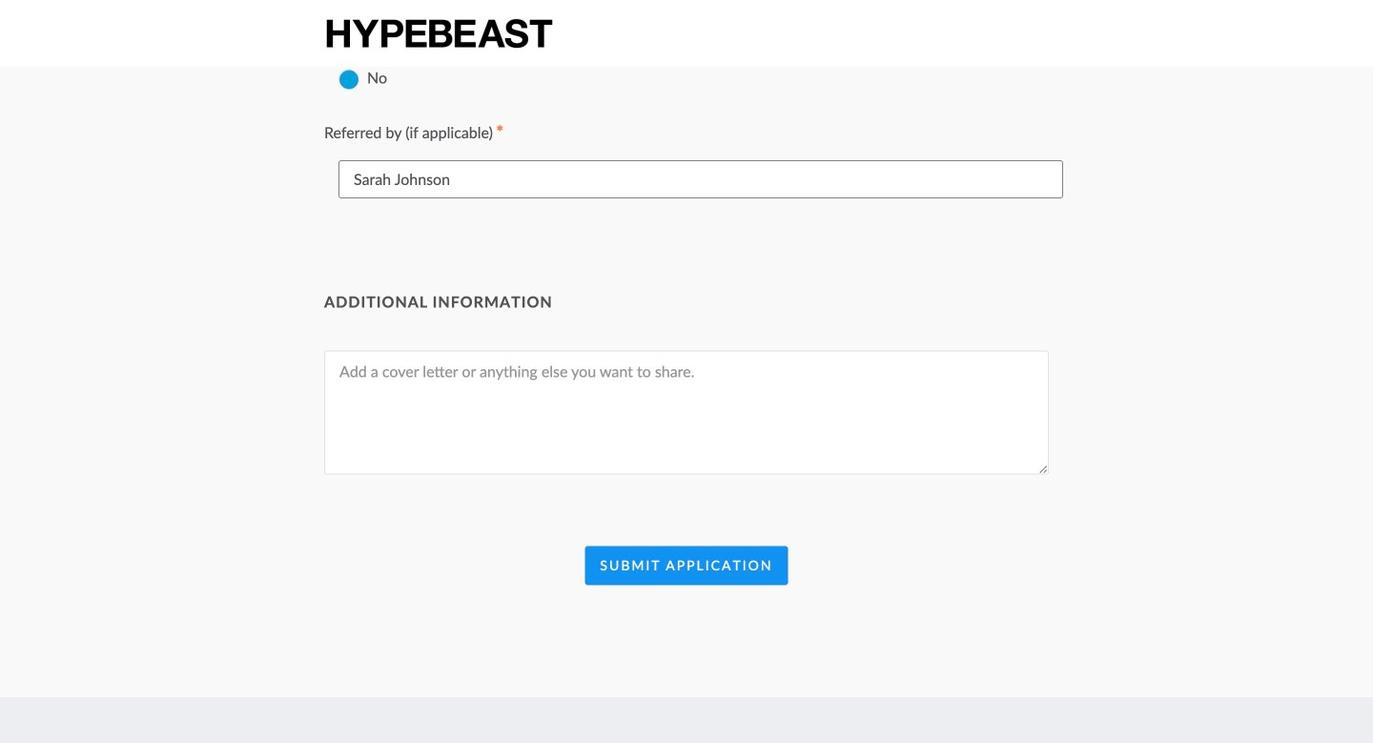 Task type: vqa. For each thing, say whether or not it's contained in the screenshot.
paperclip image
no



Task type: locate. For each thing, give the bounding box(es) containing it.
Add a cover letter or anything else you want to share. text field
[[324, 351, 1049, 475]]

None radio
[[339, 31, 358, 50], [339, 69, 358, 88], [339, 31, 358, 50], [339, 69, 358, 88]]

Type your response text field
[[339, 160, 1064, 198]]

hypebeast logo image
[[324, 17, 555, 50]]



